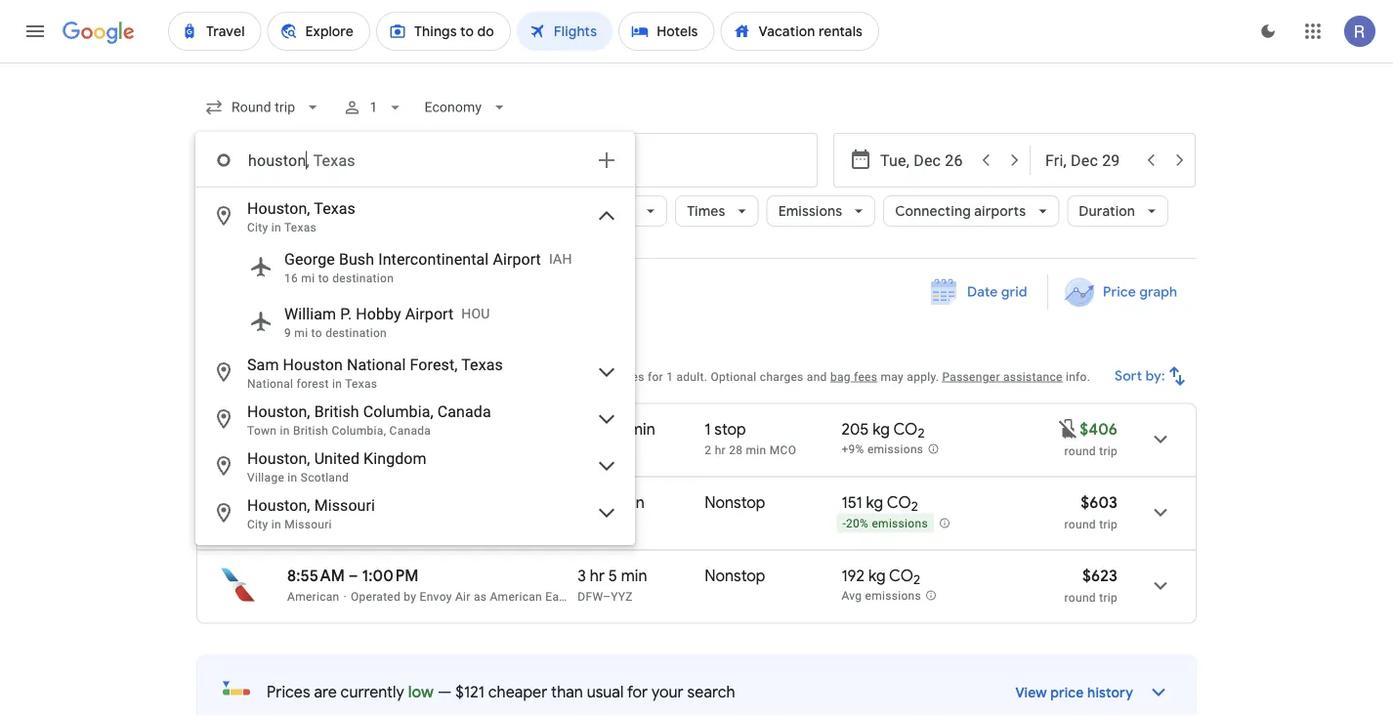 Task type: vqa. For each thing, say whether or not it's contained in the screenshot.


Task type: locate. For each thing, give the bounding box(es) containing it.
canada down 7:30 am
[[306, 517, 347, 530]]

total duration 3 hr 5 min. element
[[578, 566, 705, 589]]

3 trip from the top
[[1100, 591, 1118, 604]]

0 vertical spatial british
[[314, 402, 359, 421]]

Return text field
[[1046, 134, 1136, 187]]

toggle nearby airports for houston, british columbia, canada image
[[595, 408, 619, 431]]

0 horizontal spatial national
[[247, 377, 293, 391]]

kg
[[873, 419, 890, 439], [866, 493, 884, 513], [869, 566, 886, 586]]

2 inside 192 kg co 2
[[914, 572, 921, 589]]

603 US dollars text field
[[1081, 493, 1118, 513]]

texas down "‌, texas"
[[314, 199, 356, 217]]

1 and from the left
[[324, 370, 344, 384]]

1 vertical spatial canada
[[390, 424, 431, 438]]

hr inside 3 hr 1 min dfw – yyz
[[590, 493, 605, 513]]

hobby
[[356, 304, 401, 323]]

date grid button
[[917, 275, 1044, 310]]

– down 5
[[603, 590, 611, 603]]

kg for 205
[[873, 419, 890, 439]]

houston, inside houston, missouri city in missouri
[[247, 496, 310, 515]]

nonstop flight. element for 3 hr 5 min
[[705, 566, 766, 589]]

2 american from the left
[[490, 590, 542, 603]]

1 vertical spatial columbia,
[[332, 424, 386, 438]]

dec 26 – 29
[[343, 285, 416, 302]]

in right town
[[280, 424, 290, 438]]

1 vertical spatial 3
[[578, 566, 586, 586]]

– for 11:31 am
[[349, 493, 359, 513]]

trip down 623 us dollars text box
[[1100, 591, 1118, 604]]

20%
[[846, 517, 869, 531]]

dfw
[[578, 517, 603, 530], [578, 590, 603, 603]]

2 inside 1 stop 2 hr 28 min mco
[[705, 443, 712, 457]]

kg up +9% emissions
[[873, 419, 890, 439]]

–
[[349, 419, 358, 439], [349, 493, 359, 513], [603, 517, 611, 530], [349, 566, 358, 586], [603, 590, 611, 603]]

1 inside 3 hr 1 min dfw – yyz
[[609, 493, 615, 513]]

hr left 5
[[590, 566, 605, 586]]

in inside houston, british columbia, canada town in british columbia, canada
[[280, 424, 290, 438]]

round down this price for this flight doesn't include overhead bin access. if you need a carry-on bag, use the bags filter to update prices. image
[[1065, 444, 1096, 458]]

canada
[[438, 402, 491, 421], [390, 424, 431, 438], [306, 517, 347, 530]]

1 city from the top
[[247, 221, 268, 235]]

houston, british columbia, canada town in british columbia, canada
[[247, 402, 491, 438]]

0 vertical spatial national
[[347, 355, 406, 374]]

in right forest
[[332, 377, 342, 391]]

2 inside 205 kg co 2
[[918, 425, 925, 442]]

george bush intercontinental airport iah 16 mi to destination
[[284, 250, 572, 285]]

dfw inside 3 hr 1 min dfw – yyz
[[578, 517, 603, 530]]

0 vertical spatial dfw
[[578, 517, 603, 530]]

kg inside 151 kg co 2
[[866, 493, 884, 513]]

nonstop for 3 hr 1 min
[[705, 493, 766, 513]]

assistance
[[1004, 370, 1063, 384]]

2 up avg emissions
[[914, 572, 921, 589]]

2 down 1 stop flight. element
[[705, 443, 712, 457]]

1 horizontal spatial prices
[[449, 370, 484, 384]]

emissions down 151 kg co 2
[[872, 517, 928, 531]]

city inside houston, missouri city in missouri
[[247, 518, 268, 532]]

destination inside william p. hobby airport hou 9 mi to destination
[[326, 326, 387, 340]]

passenger assistance button
[[943, 370, 1063, 384]]

date
[[968, 283, 998, 301]]

0 horizontal spatial price
[[601, 202, 635, 220]]

separate tickets booked together. this trip includes tickets from multiple airlines. missed connections may be protected by kiwi.com.. element
[[287, 443, 469, 457]]

1 vertical spatial prices
[[267, 682, 310, 702]]

round down 603 us dollars text box
[[1065, 517, 1096, 531]]

0 horizontal spatial air
[[287, 517, 303, 530]]

columbia,
[[363, 402, 434, 421], [332, 424, 386, 438]]

1 horizontal spatial and
[[807, 370, 827, 384]]

1 vertical spatial price
[[1103, 283, 1136, 301]]

price for price
[[601, 202, 635, 220]]

3 for 3 hr 5 min
[[578, 566, 586, 586]]

destination
[[332, 272, 394, 285], [326, 326, 387, 340]]

find the best price region
[[196, 275, 1197, 325]]

0 horizontal spatial fees
[[621, 370, 645, 384]]

1 vertical spatial to
[[311, 326, 322, 340]]

co up +9% emissions
[[894, 419, 918, 439]]

2 vertical spatial round
[[1065, 591, 1096, 604]]

1 inside 1 popup button
[[370, 99, 378, 115]]

– inside '7:30 am – 11:31 am air canada'
[[349, 493, 359, 513]]

mi for william
[[294, 326, 308, 340]]

trip down 603 us dollars text box
[[1100, 517, 1118, 531]]

mi right 16
[[301, 272, 315, 285]]

hr for 3 hr 1 min dfw – yyz
[[590, 493, 605, 513]]

3 for 3 hr 1 min
[[578, 493, 586, 513]]

hr inside 3 hr 5 min dfw – yyz
[[590, 566, 605, 586]]

$623 round trip
[[1065, 566, 1118, 604]]

operated
[[351, 590, 401, 603]]

destination inside "george bush intercontinental airport iah 16 mi to destination"
[[332, 272, 394, 285]]

city down village on the bottom left
[[247, 518, 268, 532]]

all filters button
[[196, 195, 307, 227]]

filters
[[253, 202, 291, 220]]

to inside william p. hobby airport hou 9 mi to destination
[[311, 326, 322, 340]]

0 vertical spatial trip
[[1100, 444, 1118, 458]]

air inside '7:30 am – 11:31 am air canada'
[[287, 517, 303, 530]]

0 vertical spatial mi
[[301, 272, 315, 285]]

Arrival time: 11:31 AM. text field
[[363, 493, 421, 513]]

1 vertical spatial british
[[293, 424, 328, 438]]

houston, missouri option
[[196, 490, 634, 537]]

round for $603
[[1065, 517, 1096, 531]]

205 kg co 2
[[842, 419, 925, 442]]

min inside 3 hr 1 min dfw – yyz
[[618, 493, 645, 513]]

0 vertical spatial destination
[[332, 272, 394, 285]]

bag
[[831, 370, 851, 384]]

yyz down total duration 3 hr 1 min. element
[[611, 517, 633, 530]]

air left as
[[455, 590, 471, 603]]

0 vertical spatial price
[[601, 202, 635, 220]]

‌,
[[306, 151, 310, 170]]

on
[[277, 370, 290, 384]]

0 vertical spatial co
[[894, 419, 918, 439]]

0 vertical spatial air
[[287, 517, 303, 530]]

emissions
[[779, 202, 843, 220]]

houston, inside houston, british columbia, canada town in british columbia, canada
[[247, 402, 310, 421]]

Where else? text field
[[247, 137, 583, 184]]

3 left toggle nearby airports for houston, missouri image
[[578, 493, 586, 513]]

kg right 151
[[866, 493, 884, 513]]

1 vertical spatial nonstop
[[705, 566, 766, 586]]

loading results progress bar
[[0, 63, 1394, 66]]

2 trip from the top
[[1100, 517, 1118, 531]]

canada up booked
[[390, 424, 431, 438]]

– down total duration 3 hr 1 min. element
[[603, 517, 611, 530]]

1 dfw from the top
[[578, 517, 603, 530]]

0 vertical spatial kg
[[873, 419, 890, 439]]

list box
[[196, 188, 634, 544]]

min inside 3 hr 5 min dfw – yyz
[[621, 566, 648, 586]]

2 yyz from the top
[[611, 590, 633, 603]]

$603
[[1081, 493, 1118, 513]]

list box inside enter your origin dialog
[[196, 188, 634, 544]]

to for william
[[311, 326, 322, 340]]

william p. hobby airport (hou) option
[[196, 294, 634, 349]]

all
[[234, 202, 250, 220]]

2 for 205
[[918, 425, 925, 442]]

1 up where else? text field
[[370, 99, 378, 115]]

and left bag
[[807, 370, 827, 384]]

toggle nearby airports for houston, texas image
[[595, 204, 619, 228]]

1 3 from the top
[[578, 493, 586, 513]]

3 houston, from the top
[[247, 449, 310, 468]]

co inside 192 kg co 2
[[889, 566, 914, 586]]

min right 28
[[746, 443, 767, 457]]

toggle nearby airports for houston, missouri image
[[595, 501, 619, 525]]

None search field
[[195, 84, 1197, 545]]

in right village on the bottom left
[[288, 471, 298, 485]]

houston, for houston, texas
[[247, 199, 310, 217]]

history
[[1088, 685, 1134, 702]]

22
[[609, 419, 626, 439]]

houston, inside houston, united kingdom village in scotland
[[247, 449, 310, 468]]

price
[[294, 370, 321, 384], [1051, 685, 1084, 702]]

leaves dallas/fort worth international airport at 8:55 am on tuesday, december 26 and arrives at toronto pearson international airport at 1:00 pm on tuesday, december 26. element
[[287, 566, 419, 586]]

1 vertical spatial airport
[[405, 304, 454, 323]]

in inside houston, missouri city in missouri
[[271, 518, 281, 532]]

round down $623
[[1065, 591, 1096, 604]]

houston, british columbia, canada option
[[196, 396, 634, 443]]

2 city from the top
[[247, 518, 268, 532]]

1 horizontal spatial price
[[1051, 685, 1084, 702]]

prices left are
[[267, 682, 310, 702]]

enter your origin dialog
[[195, 132, 635, 545]]

7:30 am – 11:31 am air canada
[[287, 493, 421, 530]]

missouri down scotland
[[314, 496, 375, 515]]

None text field
[[511, 133, 818, 188]]

1 vertical spatial yyz
[[611, 590, 633, 603]]

1 button
[[335, 84, 413, 131]]

price inside popup button
[[601, 202, 635, 220]]

28
[[729, 443, 743, 457]]

2 and from the left
[[807, 370, 827, 384]]

– inside 3 hr 5 min dfw – yyz
[[603, 590, 611, 603]]

sam houston national forest, texas national forest in texas
[[247, 355, 503, 391]]

trip down 406 us dollars text box
[[1100, 444, 1118, 458]]

8:55 am
[[287, 566, 345, 586]]

Arrival time: 1:00 PM. text field
[[362, 566, 419, 586]]

2 up +9% emissions
[[918, 425, 925, 442]]

1 vertical spatial round
[[1065, 517, 1096, 531]]

emissions down 205 kg co 2
[[868, 443, 924, 457]]

yyz inside 3 hr 5 min dfw – yyz
[[611, 590, 633, 603]]

11:31 am
[[363, 493, 421, 513]]

623 US dollars text field
[[1083, 566, 1118, 586]]

16
[[284, 272, 298, 285]]

canada up "together"
[[438, 402, 491, 421]]

round inside $623 round trip
[[1065, 591, 1096, 604]]

prices
[[449, 370, 484, 384], [267, 682, 310, 702]]

texas down flights
[[345, 377, 377, 391]]

min for 3 hr 5 min dfw – yyz
[[621, 566, 648, 586]]

co inside 205 kg co 2
[[894, 419, 918, 439]]

1 horizontal spatial price
[[1103, 283, 1136, 301]]

airport
[[493, 250, 541, 268], [405, 304, 454, 323]]

1 horizontal spatial fees
[[854, 370, 878, 384]]

price left graph
[[1103, 283, 1136, 301]]

british down forest
[[314, 402, 359, 421]]

change appearance image
[[1245, 8, 1292, 55]]

to down william
[[311, 326, 322, 340]]

co for 151
[[887, 493, 912, 513]]

0 horizontal spatial canada
[[306, 517, 347, 530]]

low
[[408, 682, 434, 702]]

iah
[[549, 251, 572, 267]]

0 vertical spatial for
[[648, 370, 663, 384]]

0 horizontal spatial american
[[287, 590, 340, 603]]

main menu image
[[23, 20, 47, 43]]

tickets
[[339, 443, 376, 457]]

mi inside william p. hobby airport hou 9 mi to destination
[[294, 326, 308, 340]]

destination down bush
[[332, 272, 394, 285]]

co up avg emissions
[[889, 566, 914, 586]]

2 up -20% emissions
[[912, 499, 918, 515]]

round inside $603 round trip
[[1065, 517, 1096, 531]]

total duration 8 hr 22 min. element
[[578, 419, 705, 442]]

may
[[881, 370, 904, 384]]

best departing flights
[[196, 340, 392, 365]]

american right as
[[490, 590, 542, 603]]

0 vertical spatial prices
[[449, 370, 484, 384]]

1 vertical spatial destination
[[326, 326, 387, 340]]

Departure text field
[[881, 134, 970, 187]]

airport inside "george bush intercontinental airport iah 16 mi to destination"
[[493, 250, 541, 268]]

1 vertical spatial missouri
[[285, 518, 332, 532]]

3 inside 3 hr 5 min dfw – yyz
[[578, 566, 586, 586]]

emissions
[[868, 443, 924, 457], [872, 517, 928, 531], [865, 590, 922, 603]]

1 stop 2 hr 28 min mco
[[705, 419, 797, 457]]

houston, texas option
[[196, 193, 634, 239]]

0 vertical spatial airport
[[493, 250, 541, 268]]

hr down toggle nearby airports for houston, united kingdom image
[[590, 493, 605, 513]]

as
[[474, 590, 487, 603]]

4 houston, from the top
[[247, 496, 310, 515]]

co for 192
[[889, 566, 914, 586]]

list box containing houston, texas
[[196, 188, 634, 544]]

151
[[842, 493, 863, 513]]

1 vertical spatial price
[[1051, 685, 1084, 702]]

151 kg co 2
[[842, 493, 918, 515]]

2 inside 151 kg co 2
[[912, 499, 918, 515]]

airport left iah
[[493, 250, 541, 268]]

airport for william p. hobby airport
[[405, 304, 454, 323]]

yyz inside 3 hr 1 min dfw – yyz
[[611, 517, 633, 530]]

village
[[247, 471, 284, 485]]

for
[[648, 370, 663, 384], [627, 682, 648, 702]]

american down 8:55 am
[[287, 590, 340, 603]]

0 vertical spatial city
[[247, 221, 268, 235]]

by
[[404, 590, 417, 603]]

0 vertical spatial nonstop flight. element
[[705, 493, 766, 516]]

prices for prices are currently low — $121 cheaper than usual for your search
[[267, 682, 310, 702]]

kg inside 192 kg co 2
[[869, 566, 886, 586]]

canada inside '7:30 am – 11:31 am air canada'
[[306, 517, 347, 530]]

0 vertical spatial yyz
[[611, 517, 633, 530]]

taxes
[[578, 370, 608, 384]]

0 vertical spatial emissions
[[868, 443, 924, 457]]

price inside button
[[1103, 283, 1136, 301]]

price right view at bottom right
[[1051, 685, 1084, 702]]

0 vertical spatial to
[[318, 272, 329, 285]]

mi for george
[[301, 272, 315, 285]]

destination down p.
[[326, 326, 387, 340]]

airport down the 26 – 29
[[405, 304, 454, 323]]

1 vertical spatial trip
[[1100, 517, 1118, 531]]

connecting airports
[[895, 202, 1027, 220]]

1 horizontal spatial american
[[490, 590, 542, 603]]

to inside "george bush intercontinental airport iah 16 mi to destination"
[[318, 272, 329, 285]]

Departure time: 8:55 AM. text field
[[287, 566, 345, 586]]

1 vertical spatial mi
[[294, 326, 308, 340]]

– up operated
[[349, 566, 358, 586]]

to down george
[[318, 272, 329, 285]]

9:56 am
[[287, 419, 345, 439]]

destination for p.
[[326, 326, 387, 340]]

for left adult.
[[648, 370, 663, 384]]

1 vertical spatial air
[[455, 590, 471, 603]]

406 US dollars text field
[[1080, 419, 1118, 439]]

2 nonstop from the top
[[705, 566, 766, 586]]

0 horizontal spatial prices
[[267, 682, 310, 702]]

0 vertical spatial 3
[[578, 493, 586, 513]]

mi right 9
[[294, 326, 308, 340]]

intercontinental
[[378, 250, 489, 268]]

houston, inside houston, texas city in texas
[[247, 199, 310, 217]]

dfw inside 3 hr 5 min dfw – yyz
[[578, 590, 603, 603]]

1 vertical spatial dfw
[[578, 590, 603, 603]]

1 left the stop
[[705, 419, 711, 439]]

3 inside 3 hr 1 min dfw – yyz
[[578, 493, 586, 513]]

1 vertical spatial co
[[887, 493, 912, 513]]

3 round from the top
[[1065, 591, 1096, 604]]

fees right +
[[621, 370, 645, 384]]

houston,
[[247, 199, 310, 217], [247, 402, 310, 421], [247, 449, 310, 468], [247, 496, 310, 515]]

1 horizontal spatial airport
[[493, 250, 541, 268]]

2 nonstop flight. element from the top
[[705, 566, 766, 589]]

7:18 pm
[[362, 419, 415, 439]]

3 left 5
[[578, 566, 586, 586]]

1 nonstop flight. element from the top
[[705, 493, 766, 516]]

None field
[[196, 90, 331, 125], [417, 90, 517, 125], [196, 90, 331, 125], [417, 90, 517, 125]]

bag fees button
[[831, 370, 878, 384]]

mi inside "george bush intercontinental airport iah 16 mi to destination"
[[301, 272, 315, 285]]

1 nonstop from the top
[[705, 493, 766, 513]]

to for george
[[318, 272, 329, 285]]

houston, united kingdom village in scotland
[[247, 449, 427, 485]]

and down flights
[[324, 370, 344, 384]]

missouri down 7:30 am
[[285, 518, 332, 532]]

price graph button
[[1052, 275, 1193, 310]]

trip for $623
[[1100, 591, 1118, 604]]

national down sam
[[247, 377, 293, 391]]

in down village on the bottom left
[[271, 518, 281, 532]]

2 vertical spatial trip
[[1100, 591, 1118, 604]]

price down the origin, select multiple airports image
[[601, 202, 635, 220]]

2 3 from the top
[[578, 566, 586, 586]]

in down filters
[[271, 221, 281, 235]]

nonstop
[[705, 493, 766, 513], [705, 566, 766, 586]]

0 vertical spatial canada
[[438, 402, 491, 421]]

none search field containing ‌, texas
[[195, 84, 1197, 545]]

emissions down 192 kg co 2
[[865, 590, 922, 603]]

operated by envoy air as american eagle
[[351, 590, 576, 603]]

co up -20% emissions
[[887, 493, 912, 513]]

1 down toggle nearby airports for houston, united kingdom image
[[609, 493, 615, 513]]

price right 'on'
[[294, 370, 321, 384]]

min inside total duration 8 hr 22 min. element
[[629, 419, 656, 439]]

airport for george bush intercontinental airport
[[493, 250, 541, 268]]

dfw down total duration 3 hr 1 min. element
[[578, 517, 603, 530]]

co inside 151 kg co 2
[[887, 493, 912, 513]]

william
[[284, 304, 336, 323]]

1 vertical spatial nonstop flight. element
[[705, 566, 766, 589]]

forest,
[[410, 355, 458, 374]]

– up the 'tickets'
[[349, 419, 358, 439]]

air for 7:30 am
[[287, 517, 303, 530]]

texas up george
[[284, 221, 317, 235]]

2 vertical spatial emissions
[[865, 590, 922, 603]]

air
[[287, 517, 303, 530], [455, 590, 471, 603]]

sam houston national forest, texas option
[[196, 349, 634, 396]]

airport inside william p. hobby airport hou 9 mi to destination
[[405, 304, 454, 323]]

2 vertical spatial kg
[[869, 566, 886, 586]]

fees right bag
[[854, 370, 878, 384]]

1 houston, from the top
[[247, 199, 310, 217]]

1 vertical spatial national
[[247, 377, 293, 391]]

2 vertical spatial canada
[[306, 517, 347, 530]]

leaves dallas/fort worth international airport at 9:56 am on tuesday, december 26 and arrives at toronto pearson international airport at 7:18 pm on tuesday, december 26. element
[[287, 419, 415, 439]]

0 vertical spatial price
[[294, 370, 321, 384]]

0 vertical spatial round
[[1065, 444, 1096, 458]]

british up separate
[[293, 424, 328, 438]]

nonstop flight. element
[[705, 493, 766, 516], [705, 566, 766, 589]]

0 horizontal spatial airport
[[405, 304, 454, 323]]

hr right 8
[[590, 419, 605, 439]]

1 yyz from the top
[[611, 517, 633, 530]]

2 round from the top
[[1065, 517, 1096, 531]]

– right 7:30 am text box
[[349, 493, 359, 513]]

1 vertical spatial city
[[247, 518, 268, 532]]

2 houston, from the top
[[247, 402, 310, 421]]

co
[[894, 419, 918, 439], [887, 493, 912, 513], [889, 566, 914, 586]]

national down william p. hobby airport hou 9 mi to destination
[[347, 355, 406, 374]]

city down all filters
[[247, 221, 268, 235]]

for left your
[[627, 682, 648, 702]]

1 horizontal spatial national
[[347, 355, 406, 374]]

192 kg co 2
[[842, 566, 921, 589]]

0 vertical spatial nonstop
[[705, 493, 766, 513]]

kg inside 205 kg co 2
[[873, 419, 890, 439]]

trip inside $603 round trip
[[1100, 517, 1118, 531]]

1:00 pm
[[362, 566, 419, 586]]

1 vertical spatial kg
[[866, 493, 884, 513]]

prices left include
[[449, 370, 484, 384]]

– inside 9:56 am – 7:18 pm separate tickets booked together
[[349, 419, 358, 439]]

cheaper
[[488, 682, 548, 702]]

air down 7:30 am
[[287, 517, 303, 530]]

min right 5
[[621, 566, 648, 586]]

min down toggle nearby airports for houston, united kingdom image
[[618, 493, 645, 513]]

yyz down 5
[[611, 590, 633, 603]]

nonstop for 3 hr 5 min
[[705, 566, 766, 586]]

dfw right eagle
[[578, 590, 603, 603]]

trip inside $623 round trip
[[1100, 591, 1118, 604]]

2 vertical spatial co
[[889, 566, 914, 586]]

city inside houston, texas city in texas
[[247, 221, 268, 235]]

1 horizontal spatial canada
[[390, 424, 431, 438]]

min right 22
[[629, 419, 656, 439]]

1
[[370, 99, 378, 115], [667, 370, 674, 384], [705, 419, 711, 439], [609, 493, 615, 513]]

kg up avg emissions
[[869, 566, 886, 586]]

airports
[[975, 202, 1027, 220]]

price
[[601, 202, 635, 220], [1103, 283, 1136, 301]]

hr left 28
[[715, 443, 726, 457]]

0 vertical spatial missouri
[[314, 496, 375, 515]]

1 horizontal spatial air
[[455, 590, 471, 603]]

0 horizontal spatial and
[[324, 370, 344, 384]]

2 dfw from the top
[[578, 590, 603, 603]]



Task type: describe. For each thing, give the bounding box(es) containing it.
dfw for 3 hr 5 min
[[578, 590, 603, 603]]

eagle
[[546, 590, 576, 603]]

$623
[[1083, 566, 1118, 586]]

george bush intercontinental airport (iah) option
[[196, 239, 634, 294]]

trip for $603
[[1100, 517, 1118, 531]]

texas right ‌,
[[313, 151, 356, 170]]

prices
[[269, 285, 310, 302]]

usual
[[587, 682, 624, 702]]

kg for 151
[[866, 493, 884, 513]]

scotland
[[301, 471, 349, 485]]

1 left adult.
[[667, 370, 674, 384]]

mco
[[770, 443, 797, 457]]

price for price graph
[[1103, 283, 1136, 301]]

houston, missouri city in missouri
[[247, 496, 375, 532]]

round trip
[[1065, 444, 1118, 458]]

view price history image
[[1136, 669, 1183, 716]]

nonstop flight. element for 3 hr 1 min
[[705, 493, 766, 516]]

william p. hobby airport hou 9 mi to destination
[[284, 304, 490, 340]]

by:
[[1146, 367, 1166, 385]]

min for 8 hr 22 min
[[629, 419, 656, 439]]

prices for prices include required taxes + fees for 1 adult. optional charges and bag fees may apply. passenger assistance
[[449, 370, 484, 384]]

graph
[[1140, 283, 1178, 301]]

1 vertical spatial for
[[627, 682, 648, 702]]

$603 round trip
[[1065, 493, 1118, 531]]

required
[[530, 370, 575, 384]]

in inside sam houston national forest, texas national forest in texas
[[332, 377, 342, 391]]

min for 3 hr 1 min dfw – yyz
[[618, 493, 645, 513]]

layover (1 of 1) is a 2 hr 28 min layover at orlando international airport in orlando. element
[[705, 442, 832, 458]]

times
[[687, 202, 726, 220]]

in inside houston, united kingdom village in scotland
[[288, 471, 298, 485]]

leaves dallas/fort worth international airport at 7:30 am on tuesday, december 26 and arrives at toronto pearson international airport at 11:31 am on tuesday, december 26. element
[[287, 493, 421, 513]]

9:56 am – 7:18 pm separate tickets booked together
[[287, 419, 469, 457]]

price button
[[590, 188, 668, 235]]

0 vertical spatial columbia,
[[363, 402, 434, 421]]

envoy
[[420, 590, 452, 603]]

0 horizontal spatial price
[[294, 370, 321, 384]]

texas right forest,
[[461, 355, 503, 374]]

hr inside 1 stop 2 hr 28 min mco
[[715, 443, 726, 457]]

toggle nearby airports for houston, united kingdom image
[[595, 454, 619, 478]]

2 fees from the left
[[854, 370, 878, 384]]

yyz for 5
[[611, 590, 633, 603]]

view price history
[[1016, 685, 1134, 702]]

town
[[247, 424, 277, 438]]

houston, texas city in texas
[[247, 199, 356, 235]]

5
[[609, 566, 618, 586]]

1 american from the left
[[287, 590, 340, 603]]

your
[[652, 682, 684, 702]]

1 vertical spatial emissions
[[872, 517, 928, 531]]

apply.
[[907, 370, 939, 384]]

booked
[[379, 443, 420, 457]]

8
[[578, 419, 587, 439]]

dec
[[343, 285, 369, 302]]

best departing flights main content
[[196, 275, 1197, 716]]

flight details. leaves dallas/fort worth international airport at 8:55 am on tuesday, december 26 and arrives at toronto pearson international airport at 1:00 pm on tuesday, december 26. image
[[1138, 562, 1185, 609]]

sort
[[1115, 367, 1143, 385]]

houston, united kingdom option
[[196, 443, 634, 490]]

2 for 151
[[912, 499, 918, 515]]

best
[[196, 340, 237, 365]]

1 inside 1 stop 2 hr 28 min mco
[[705, 419, 711, 439]]

emissions button
[[767, 188, 876, 235]]

flight details. leaves dallas/fort worth international airport at 7:30 am on tuesday, december 26 and arrives at toronto pearson international airport at 11:31 am on tuesday, december 26. image
[[1138, 489, 1185, 536]]

1 round from the top
[[1065, 444, 1096, 458]]

7:30 am
[[287, 493, 346, 513]]

2 for 192
[[914, 572, 921, 589]]

hr for 3 hr 5 min dfw – yyz
[[590, 566, 605, 586]]

ranked based on price and convenience
[[196, 370, 416, 384]]

3 hr 1 min dfw – yyz
[[578, 493, 645, 530]]

destination for bush
[[332, 272, 394, 285]]

in inside houston, texas city in texas
[[271, 221, 281, 235]]

date grid
[[968, 283, 1028, 301]]

avg emissions
[[842, 590, 922, 603]]

– inside 3 hr 1 min dfw – yyz
[[603, 517, 611, 530]]

are
[[314, 682, 337, 702]]

city for houston, missouri
[[247, 518, 268, 532]]

all filters
[[234, 202, 291, 220]]

8:55 am – 1:00 pm
[[287, 566, 419, 586]]

2 horizontal spatial canada
[[438, 402, 491, 421]]

grid
[[1002, 283, 1028, 301]]

flight details. leaves dallas/fort worth international airport at 9:56 am on tuesday, december 26 and arrives at toronto pearson international airport at 7:18 pm on tuesday, december 26. image
[[1138, 416, 1185, 463]]

convenience
[[348, 370, 416, 384]]

stop
[[715, 419, 746, 439]]

– for 7:18 pm
[[349, 419, 358, 439]]

1 stop flight. element
[[705, 419, 746, 442]]

sort by:
[[1115, 367, 1166, 385]]

9
[[284, 326, 291, 340]]

toggle nearby airports for sam houston national forest, texas image
[[595, 361, 619, 384]]

205
[[842, 419, 869, 439]]

charges
[[760, 370, 804, 384]]

26 – 29
[[372, 285, 416, 302]]

– for 1:00 pm
[[349, 566, 358, 586]]

round for $623
[[1065, 591, 1096, 604]]

1 trip from the top
[[1100, 444, 1118, 458]]

learn more about tracked prices image
[[314, 285, 331, 302]]

yyz for 1
[[611, 517, 633, 530]]

adult.
[[677, 370, 708, 384]]

hou
[[462, 305, 490, 322]]

search
[[688, 682, 736, 702]]

emissions for 205
[[868, 443, 924, 457]]

dfw for 3 hr 1 min
[[578, 517, 603, 530]]

avg
[[842, 590, 862, 603]]

stops
[[326, 202, 363, 220]]

track
[[230, 285, 265, 302]]

co for 205
[[894, 419, 918, 439]]

total duration 3 hr 1 min. element
[[578, 493, 705, 516]]

united
[[314, 449, 360, 468]]

$406
[[1080, 419, 1118, 439]]

hr for 8 hr 22 min
[[590, 419, 605, 439]]

optional
[[711, 370, 757, 384]]

192
[[842, 566, 865, 586]]

currently
[[341, 682, 405, 702]]

houston, for houston, british columbia, canada
[[247, 402, 310, 421]]

1 fees from the left
[[621, 370, 645, 384]]

p.
[[340, 304, 352, 323]]

-20% emissions
[[843, 517, 928, 531]]

prices include required taxes + fees for 1 adult. optional charges and bag fees may apply. passenger assistance
[[449, 370, 1063, 384]]

stops button
[[314, 195, 396, 227]]

sort by: button
[[1108, 353, 1197, 400]]

city for houston, texas
[[247, 221, 268, 235]]

air for operated
[[455, 590, 471, 603]]

this price for this flight doesn't include overhead bin access. if you need a carry-on bag, use the bags filter to update prices. image
[[1057, 417, 1080, 441]]

separate
[[287, 443, 336, 457]]

origin, select multiple airports image
[[595, 149, 619, 172]]

Departure time: 9:56 AM. text field
[[287, 419, 345, 439]]

houston, for houston, united kingdom
[[247, 449, 310, 468]]

based
[[240, 370, 273, 384]]

kg for 192
[[869, 566, 886, 586]]

8 hr 22 min
[[578, 419, 656, 439]]

Arrival time: 7:18 PM. text field
[[362, 419, 415, 439]]

track prices
[[230, 285, 310, 302]]

duration
[[1079, 202, 1136, 220]]

kingdom
[[364, 449, 427, 468]]

Departure time: 7:30 AM. text field
[[287, 493, 346, 513]]

emissions for 192
[[865, 590, 922, 603]]

min inside 1 stop 2 hr 28 min mco
[[746, 443, 767, 457]]

—
[[438, 682, 452, 702]]

houston, for houston, missouri
[[247, 496, 310, 515]]



